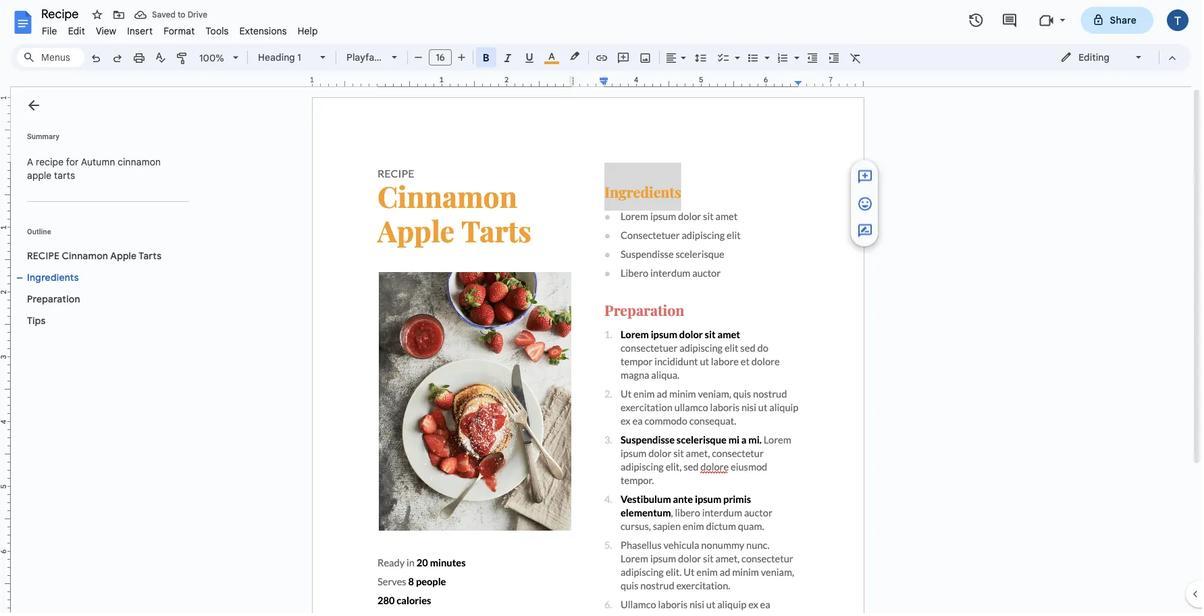 Task type: locate. For each thing, give the bounding box(es) containing it.
text color image
[[544, 48, 559, 64]]

Zoom field
[[194, 48, 245, 68]]

file
[[42, 25, 57, 37]]

tarts
[[139, 250, 162, 262]]

application
[[0, 0, 1202, 613]]

view
[[96, 25, 116, 37]]

help menu item
[[292, 23, 323, 39]]

0 vertical spatial size image
[[857, 196, 873, 212]]

1 right heading
[[297, 51, 301, 63]]

size image
[[857, 196, 873, 212], [857, 223, 873, 239]]

Font size field
[[429, 49, 457, 66]]

saved
[[152, 10, 176, 20]]

for
[[66, 156, 79, 168]]

top margin image
[[0, 98, 10, 166]]

ingredients
[[27, 272, 79, 283]]

tarts
[[54, 170, 75, 181]]

document outline element
[[11, 87, 195, 613]]

summary
[[27, 132, 59, 140]]

Menus field
[[17, 48, 84, 67]]

menu bar
[[36, 18, 323, 40]]

summary element
[[20, 149, 189, 189]]

numbered list menu image
[[791, 49, 800, 53]]

1 vertical spatial size image
[[857, 223, 873, 239]]

extensions menu item
[[234, 23, 292, 39]]

0 horizontal spatial 1
[[297, 51, 301, 63]]

cinnamon
[[62, 250, 108, 262]]

styles list. heading 1 selected. option
[[258, 48, 312, 67]]

tools menu item
[[200, 23, 234, 39]]

0 vertical spatial 1
[[297, 51, 301, 63]]

apple
[[27, 170, 52, 181]]

a
[[27, 156, 33, 168]]

extensions
[[240, 25, 287, 37]]

playfair
[[347, 51, 380, 63]]

1 vertical spatial 1
[[310, 75, 314, 84]]

insert
[[127, 25, 153, 37]]

menu bar banner
[[0, 0, 1202, 613]]

highlight color image
[[567, 48, 582, 64]]

application containing share
[[0, 0, 1202, 613]]

1 down styles list. heading 1 selected. option
[[310, 75, 314, 84]]

saved to drive
[[152, 10, 207, 20]]

Rename text field
[[36, 5, 86, 22]]

checklist menu image
[[732, 49, 740, 53]]

saved to drive button
[[131, 5, 211, 24]]

editing button
[[1051, 47, 1153, 68]]

Star checkbox
[[88, 5, 107, 24]]

tools
[[206, 25, 229, 37]]

1 horizontal spatial 1
[[310, 75, 314, 84]]

left margin image
[[313, 76, 381, 86]]

menu bar containing file
[[36, 18, 323, 40]]

format
[[164, 25, 195, 37]]

1
[[297, 51, 301, 63], [310, 75, 314, 84]]

right margin image
[[795, 76, 863, 86]]



Task type: describe. For each thing, give the bounding box(es) containing it.
2 size image from the top
[[857, 223, 873, 239]]

font list. playfair display selected. option
[[347, 48, 416, 67]]

heading 1
[[258, 51, 301, 63]]

summary heading
[[27, 131, 59, 142]]

main toolbar
[[84, 0, 867, 524]]

to
[[178, 10, 185, 20]]

Zoom text field
[[196, 49, 228, 68]]

format menu item
[[158, 23, 200, 39]]

recipe cinnamon apple tarts
[[27, 250, 162, 262]]

recipe
[[36, 156, 64, 168]]

autumn
[[81, 156, 115, 168]]

Font size text field
[[430, 49, 451, 66]]

share
[[1110, 14, 1137, 26]]

insert image image
[[638, 48, 653, 67]]

edit menu item
[[63, 23, 90, 39]]

drive
[[188, 10, 207, 20]]

editing
[[1079, 51, 1110, 63]]

help
[[298, 25, 318, 37]]

heading
[[258, 51, 295, 63]]

playfair display
[[347, 51, 416, 63]]

file menu item
[[36, 23, 63, 39]]

outline heading
[[11, 226, 195, 245]]

mode and view toolbar
[[1050, 44, 1183, 71]]

share button
[[1081, 7, 1154, 34]]

display
[[383, 51, 416, 63]]

1 inside option
[[297, 51, 301, 63]]

recipe
[[27, 250, 60, 262]]

preparation
[[27, 293, 80, 305]]

tips
[[27, 315, 46, 327]]

insert menu item
[[122, 23, 158, 39]]

edit
[[68, 25, 85, 37]]

1 size image from the top
[[857, 196, 873, 212]]

a recipe for autumn cinnamon apple tarts
[[27, 156, 163, 181]]

menu bar inside menu bar banner
[[36, 18, 323, 40]]

apple
[[110, 250, 137, 262]]

bulleted list menu image
[[761, 49, 770, 53]]

view menu item
[[90, 23, 122, 39]]

size image
[[857, 169, 873, 185]]

outline
[[27, 227, 51, 236]]

cinnamon
[[118, 156, 161, 168]]

line & paragraph spacing image
[[693, 48, 709, 67]]



Task type: vqa. For each thing, say whether or not it's contained in the screenshot.
'Theme'
no



